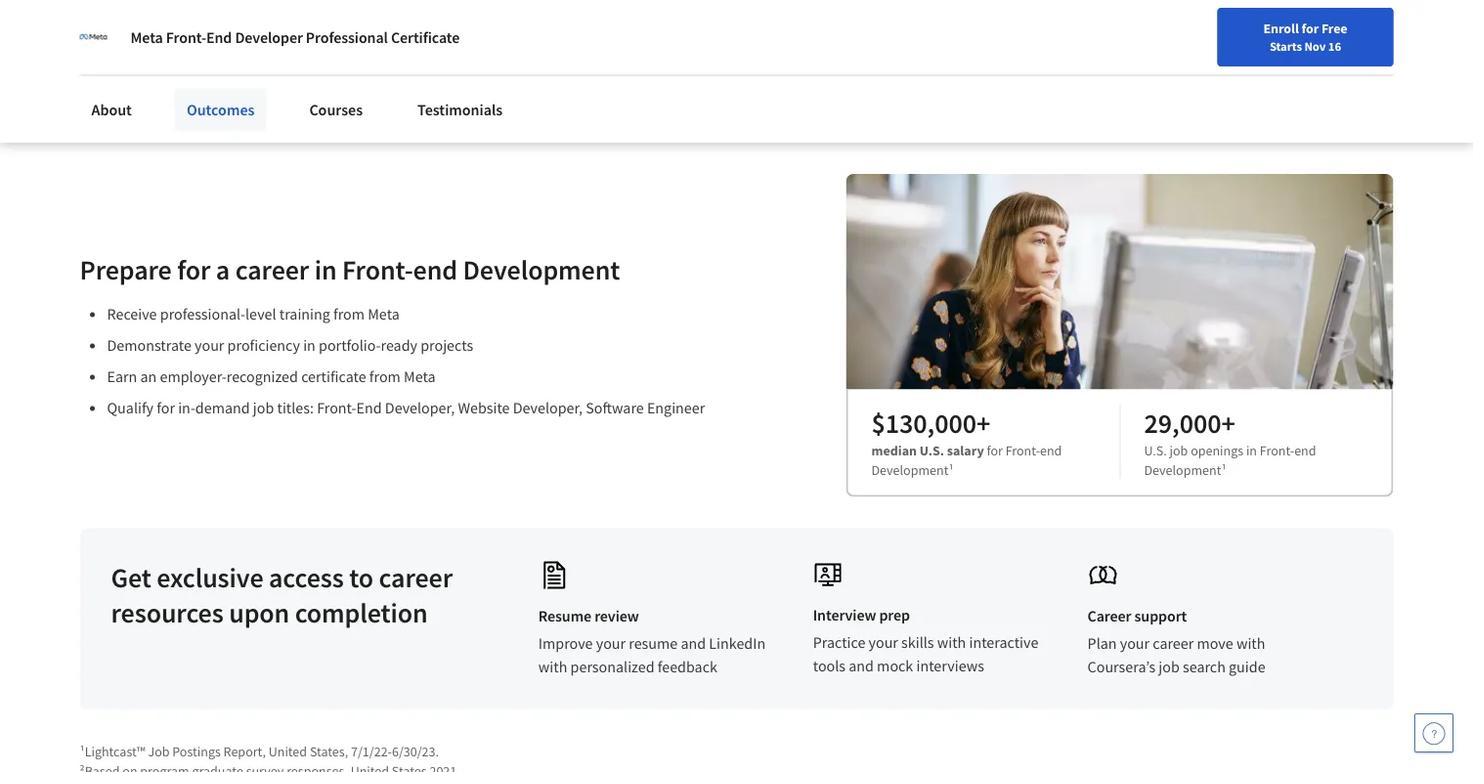 Task type: describe. For each thing, give the bounding box(es) containing it.
median
[[872, 441, 917, 459]]

postings
[[172, 743, 221, 760]]

16
[[1329, 38, 1342, 54]]

completion
[[295, 595, 428, 630]]

feedback
[[658, 658, 718, 677]]

job inside 'career support plan your career move with coursera's job search guide'
[[1159, 658, 1180, 677]]

qualify for in-demand job titles: front-end developer, website developer, software engineer
[[107, 398, 705, 418]]

resume
[[629, 634, 678, 654]]

career for access
[[379, 560, 453, 594]]

u.s. inside the 29,000 + u.s. job openings in front-end development
[[1145, 441, 1167, 459]]

level
[[245, 304, 276, 324]]

engineer
[[647, 398, 705, 418]]

see
[[112, 0, 154, 0]]

1 horizontal spatial meta
[[368, 304, 400, 324]]

review
[[595, 607, 639, 626]]

certificate
[[391, 27, 460, 47]]

0 vertical spatial united
[[269, 743, 307, 760]]

¹ for $130,000
[[949, 461, 954, 479]]

at
[[348, 0, 371, 0]]

a
[[216, 252, 230, 286]]

front- inside for front-end development
[[1006, 441, 1040, 459]]

outcomes link
[[175, 88, 266, 131]]

responses,
[[287, 762, 348, 772]]

0 horizontal spatial end
[[413, 252, 458, 286]]

meta front-end developer professional certificate
[[131, 27, 460, 47]]

¹lightcast™
[[80, 743, 145, 760]]

professional-
[[160, 304, 245, 324]]

move
[[1197, 634, 1234, 654]]

practice
[[813, 633, 866, 653]]

1 horizontal spatial from
[[369, 367, 401, 387]]

in- inside see how employees at top companies are mastering in-demand skills
[[112, 1, 143, 35]]

training
[[279, 304, 330, 324]]

prepare
[[80, 252, 172, 286]]

proficiency
[[227, 336, 300, 355]]

front- down the certificate
[[317, 398, 356, 418]]

+ for $130,000
[[977, 406, 991, 440]]

for front-end development
[[872, 441, 1062, 479]]

career support plan your career move with coursera's job search guide
[[1088, 607, 1266, 677]]

demonstrate
[[107, 336, 192, 355]]

¹ for 29,000
[[1222, 461, 1227, 479]]

enroll
[[1264, 20, 1299, 37]]

free
[[1322, 20, 1348, 37]]

mastering
[[596, 0, 714, 0]]

front- up ready
[[342, 252, 413, 286]]

learn more about coursera for business
[[112, 58, 383, 77]]

resources
[[111, 595, 224, 630]]

survey
[[246, 762, 284, 772]]

1 horizontal spatial united
[[351, 762, 389, 772]]

7/1/22-
[[351, 743, 392, 760]]

6/30/23.
[[392, 743, 439, 760]]

on
[[123, 762, 137, 772]]

employees
[[215, 0, 342, 0]]

upon
[[229, 595, 290, 630]]

nov
[[1305, 38, 1326, 54]]

business
[[323, 58, 383, 77]]

certificate
[[301, 367, 366, 387]]

help center image
[[1423, 722, 1446, 745]]

companies
[[421, 0, 548, 0]]

1 vertical spatial demand
[[195, 398, 250, 418]]

receive
[[107, 304, 157, 324]]

skills inside see how employees at top companies are mastering in-demand skills
[[245, 1, 304, 35]]

resume
[[539, 607, 592, 626]]

enroll for free starts nov 16
[[1264, 20, 1348, 54]]

employer-
[[160, 367, 227, 387]]

openings
[[1191, 441, 1244, 459]]

demonstrate your proficiency in portfolio-ready projects
[[107, 336, 473, 355]]

prep
[[879, 606, 910, 625]]

development inside for front-end development
[[872, 461, 949, 479]]

1 developer, from the left
[[385, 398, 455, 418]]

receive professional-level training from meta
[[107, 304, 400, 324]]

states
[[392, 762, 427, 772]]

meta image
[[80, 23, 107, 51]]

interview prep practice your skills with interactive tools and mock interviews
[[813, 606, 1039, 676]]

u.s. inside $130,000 + median u.s. salary
[[920, 441, 945, 459]]

front- up the more
[[166, 27, 206, 47]]

front- inside the 29,000 + u.s. job openings in front-end development
[[1260, 441, 1295, 459]]

tools
[[813, 657, 846, 676]]

top
[[376, 0, 416, 0]]

2021.
[[430, 762, 460, 772]]

professional
[[306, 27, 388, 47]]

$130,000
[[872, 406, 977, 440]]

about
[[193, 58, 233, 77]]

testimonials
[[418, 100, 503, 119]]

coursera image
[[23, 16, 148, 47]]

show notifications image
[[1210, 24, 1233, 48]]

career for plan
[[1153, 634, 1194, 654]]

recognized
[[227, 367, 298, 387]]

access
[[269, 560, 344, 594]]

qualify
[[107, 398, 154, 418]]

plan
[[1088, 634, 1117, 654]]

are
[[553, 0, 591, 0]]

29,000 + u.s. job openings in front-end development
[[1145, 406, 1317, 479]]



Task type: locate. For each thing, give the bounding box(es) containing it.
1 horizontal spatial u.s.
[[1145, 441, 1167, 459]]

career inside get exclusive access to career resources upon completion
[[379, 560, 453, 594]]

¹lightcast™ job postings report, united states, 7/1/22-6/30/23. ²based on program graduate survey responses, united states 2021.
[[80, 743, 460, 772]]

software
[[586, 398, 644, 418]]

for right the salary
[[987, 441, 1003, 459]]

your inside resume review improve your resume and linkedin with personalized feedback
[[596, 634, 626, 654]]

meta up "qualify for in-demand job titles: front-end developer, website developer, software engineer"
[[404, 367, 436, 387]]

from
[[333, 304, 365, 324], [369, 367, 401, 387]]

for up nov
[[1302, 20, 1319, 37]]

end up projects
[[413, 252, 458, 286]]

2 u.s. from the left
[[1145, 441, 1167, 459]]

2 + from the left
[[1222, 406, 1236, 440]]

your for career support plan your career move with coursera's job search guide
[[1120, 634, 1150, 654]]

your inside 'career support plan your career move with coursera's job search guide'
[[1120, 634, 1150, 654]]

in- down employer-
[[178, 398, 195, 418]]

end inside the 29,000 + u.s. job openings in front-end development
[[1295, 441, 1317, 459]]

1 vertical spatial united
[[351, 762, 389, 772]]

job inside the 29,000 + u.s. job openings in front-end development
[[1170, 441, 1188, 459]]

more
[[154, 58, 190, 77]]

linkedin
[[709, 634, 766, 654]]

job left search
[[1159, 658, 1180, 677]]

for right qualify
[[157, 398, 175, 418]]

0 vertical spatial end
[[206, 27, 232, 47]]

1 vertical spatial skills
[[902, 633, 934, 653]]

for inside for front-end development
[[987, 441, 1003, 459]]

and right tools
[[849, 657, 874, 676]]

None search field
[[279, 12, 660, 51]]

coursera
[[236, 58, 297, 77]]

earn an employer-recognized certificate from meta
[[107, 367, 436, 387]]

in inside the 29,000 + u.s. job openings in front-end development
[[1247, 441, 1258, 459]]

0 horizontal spatial u.s.
[[920, 441, 945, 459]]

+
[[977, 406, 991, 440], [1222, 406, 1236, 440]]

development inside the 29,000 + u.s. job openings in front-end development
[[1145, 461, 1222, 479]]

earn
[[107, 367, 137, 387]]

and up feedback
[[681, 634, 706, 654]]

united up survey
[[269, 743, 307, 760]]

your up personalized
[[596, 634, 626, 654]]

united down 7/1/22-
[[351, 762, 389, 772]]

interviews
[[917, 657, 985, 676]]

an
[[140, 367, 157, 387]]

mock
[[877, 657, 914, 676]]

projects
[[421, 336, 473, 355]]

titles:
[[277, 398, 314, 418]]

2 vertical spatial meta
[[404, 367, 436, 387]]

with down improve
[[539, 658, 567, 677]]

¹ down the salary
[[949, 461, 954, 479]]

front- right openings
[[1260, 441, 1295, 459]]

0 horizontal spatial career
[[235, 252, 309, 286]]

0 vertical spatial meta
[[131, 27, 163, 47]]

prepare for a career in front-end development
[[80, 252, 620, 286]]

meta up ready
[[368, 304, 400, 324]]

2 vertical spatial job
[[1159, 658, 1180, 677]]

2 horizontal spatial meta
[[404, 367, 436, 387]]

search
[[1183, 658, 1226, 677]]

salary
[[947, 441, 984, 459]]

in- down see
[[112, 1, 143, 35]]

developer, right website
[[513, 398, 583, 418]]

0 vertical spatial and
[[681, 634, 706, 654]]

1 horizontal spatial in-
[[178, 398, 195, 418]]

for
[[1302, 20, 1319, 37], [300, 58, 320, 77], [177, 252, 211, 286], [157, 398, 175, 418], [987, 441, 1003, 459]]

0 horizontal spatial united
[[269, 743, 307, 760]]

0 vertical spatial demand
[[143, 1, 240, 35]]

how
[[160, 0, 210, 0]]

for for demand
[[157, 398, 175, 418]]

with inside 'career support plan your career move with coursera's job search guide'
[[1237, 634, 1266, 654]]

end
[[206, 27, 232, 47], [356, 398, 382, 418]]

0 vertical spatial career
[[235, 252, 309, 286]]

u.s. down the 29,000
[[1145, 441, 1167, 459]]

report,
[[224, 743, 266, 760]]

developer, left website
[[385, 398, 455, 418]]

for down meta front-end developer professional certificate
[[300, 58, 320, 77]]

demand down employer-
[[195, 398, 250, 418]]

for left a
[[177, 252, 211, 286]]

get
[[111, 560, 151, 594]]

0 horizontal spatial from
[[333, 304, 365, 324]]

1 vertical spatial end
[[356, 398, 382, 418]]

your up "mock"
[[869, 633, 899, 653]]

0 horizontal spatial +
[[977, 406, 991, 440]]

career up level
[[235, 252, 309, 286]]

website
[[458, 398, 510, 418]]

1 horizontal spatial development
[[872, 461, 949, 479]]

demand down how at the top
[[143, 1, 240, 35]]

1 u.s. from the left
[[920, 441, 945, 459]]

+ inside $130,000 + median u.s. salary
[[977, 406, 991, 440]]

meta
[[131, 27, 163, 47], [368, 304, 400, 324], [404, 367, 436, 387]]

your for resume review improve your resume and linkedin with personalized feedback
[[596, 634, 626, 654]]

1 horizontal spatial +
[[1222, 406, 1236, 440]]

front- right the salary
[[1006, 441, 1040, 459]]

your down professional-
[[195, 336, 224, 355]]

in
[[315, 252, 337, 286], [303, 336, 316, 355], [1247, 441, 1258, 459]]

skills inside interview prep practice your skills with interactive tools and mock interviews
[[902, 633, 934, 653]]

portfolio-
[[319, 336, 381, 355]]

end right the salary
[[1040, 441, 1062, 459]]

0 horizontal spatial skills
[[245, 1, 304, 35]]

with up guide in the bottom right of the page
[[1237, 634, 1266, 654]]

1 horizontal spatial developer,
[[513, 398, 583, 418]]

and inside resume review improve your resume and linkedin with personalized feedback
[[681, 634, 706, 654]]

with inside interview prep practice your skills with interactive tools and mock interviews
[[937, 633, 966, 653]]

0 horizontal spatial with
[[539, 658, 567, 677]]

job down recognized
[[253, 398, 274, 418]]

0 vertical spatial in-
[[112, 1, 143, 35]]

0 horizontal spatial in-
[[112, 1, 143, 35]]

to
[[349, 560, 374, 594]]

testimonials link
[[406, 88, 515, 131]]

your inside interview prep practice your skills with interactive tools and mock interviews
[[869, 633, 899, 653]]

0 vertical spatial skills
[[245, 1, 304, 35]]

+ up the salary
[[977, 406, 991, 440]]

2 developer, from the left
[[513, 398, 583, 418]]

in down training
[[303, 336, 316, 355]]

your up "coursera's"
[[1120, 634, 1150, 654]]

your
[[195, 336, 224, 355], [869, 633, 899, 653], [596, 634, 626, 654], [1120, 634, 1150, 654]]

job down the 29,000
[[1170, 441, 1188, 459]]

with inside resume review improve your resume and linkedin with personalized feedback
[[539, 658, 567, 677]]

with up interviews
[[937, 633, 966, 653]]

career inside 'career support plan your career move with coursera's job search guide'
[[1153, 634, 1194, 654]]

learn more about coursera for business link
[[112, 58, 383, 77]]

¹ down openings
[[1222, 461, 1227, 479]]

interview
[[813, 606, 876, 625]]

end
[[413, 252, 458, 286], [1040, 441, 1062, 459], [1295, 441, 1317, 459]]

support
[[1135, 607, 1187, 626]]

1 vertical spatial in
[[303, 336, 316, 355]]

demand inside see how employees at top companies are mastering in-demand skills
[[143, 1, 240, 35]]

developer
[[235, 27, 303, 47]]

for for starts
[[1302, 20, 1319, 37]]

1 vertical spatial in-
[[178, 398, 195, 418]]

2 horizontal spatial career
[[1153, 634, 1194, 654]]

meta up learn
[[131, 27, 163, 47]]

ready
[[381, 336, 418, 355]]

career right to
[[379, 560, 453, 594]]

in right openings
[[1247, 441, 1258, 459]]

1 + from the left
[[977, 406, 991, 440]]

and inside interview prep practice your skills with interactive tools and mock interviews
[[849, 657, 874, 676]]

2 horizontal spatial with
[[1237, 634, 1266, 654]]

+ inside the 29,000 + u.s. job openings in front-end development
[[1222, 406, 1236, 440]]

1 horizontal spatial end
[[356, 398, 382, 418]]

courses link
[[298, 88, 375, 131]]

+ for 29,000
[[1222, 406, 1236, 440]]

learn
[[112, 58, 151, 77]]

0 horizontal spatial end
[[206, 27, 232, 47]]

get exclusive access to career resources upon completion
[[111, 560, 453, 630]]

1 vertical spatial from
[[369, 367, 401, 387]]

end down the certificate
[[356, 398, 382, 418]]

career
[[1088, 607, 1132, 626]]

skills
[[245, 1, 304, 35], [902, 633, 934, 653]]

2 vertical spatial career
[[1153, 634, 1194, 654]]

improve
[[539, 634, 593, 654]]

1 horizontal spatial end
[[1040, 441, 1062, 459]]

end right openings
[[1295, 441, 1317, 459]]

1 ¹ from the left
[[949, 461, 954, 479]]

in up training
[[315, 252, 337, 286]]

0 horizontal spatial ¹
[[949, 461, 954, 479]]

end inside for front-end development
[[1040, 441, 1062, 459]]

0 horizontal spatial development
[[463, 252, 620, 286]]

from down ready
[[369, 367, 401, 387]]

1 horizontal spatial and
[[849, 657, 874, 676]]

about
[[91, 100, 132, 119]]

¹
[[949, 461, 954, 479], [1222, 461, 1227, 479]]

u.s.
[[920, 441, 945, 459], [1145, 441, 1167, 459]]

1 horizontal spatial ¹
[[1222, 461, 1227, 479]]

graduate
[[192, 762, 243, 772]]

from up portfolio-
[[333, 304, 365, 324]]

²based
[[80, 762, 120, 772]]

demand
[[143, 1, 240, 35], [195, 398, 250, 418]]

skills up "mock"
[[902, 633, 934, 653]]

guide
[[1229, 658, 1266, 677]]

coursera enterprise logos image
[[958, 0, 1349, 65]]

job
[[253, 398, 274, 418], [1170, 441, 1188, 459], [1159, 658, 1180, 677]]

1 vertical spatial and
[[849, 657, 874, 676]]

0 vertical spatial in
[[315, 252, 337, 286]]

$130,000 + median u.s. salary
[[872, 406, 991, 459]]

skills down employees
[[245, 1, 304, 35]]

1 vertical spatial career
[[379, 560, 453, 594]]

2 horizontal spatial development
[[1145, 461, 1222, 479]]

1 horizontal spatial skills
[[902, 633, 934, 653]]

resume review improve your resume and linkedin with personalized feedback
[[539, 607, 766, 677]]

interactive
[[969, 633, 1039, 653]]

1 horizontal spatial career
[[379, 560, 453, 594]]

development
[[463, 252, 620, 286], [872, 461, 949, 479], [1145, 461, 1222, 479]]

front-
[[166, 27, 206, 47], [342, 252, 413, 286], [317, 398, 356, 418], [1006, 441, 1040, 459], [1260, 441, 1295, 459]]

career down support
[[1153, 634, 1194, 654]]

0 vertical spatial from
[[333, 304, 365, 324]]

2 vertical spatial in
[[1247, 441, 1258, 459]]

2 ¹ from the left
[[1222, 461, 1227, 479]]

menu item
[[1063, 20, 1189, 83]]

1 vertical spatial job
[[1170, 441, 1188, 459]]

29,000
[[1145, 406, 1222, 440]]

1 horizontal spatial with
[[937, 633, 966, 653]]

your for interview prep practice your skills with interactive tools and mock interviews
[[869, 633, 899, 653]]

end up the 'about'
[[206, 27, 232, 47]]

1 vertical spatial meta
[[368, 304, 400, 324]]

0 vertical spatial job
[[253, 398, 274, 418]]

career
[[235, 252, 309, 286], [379, 560, 453, 594], [1153, 634, 1194, 654]]

states,
[[310, 743, 348, 760]]

u.s. down the $130,000
[[920, 441, 945, 459]]

for inside enroll for free starts nov 16
[[1302, 20, 1319, 37]]

outcomes
[[187, 100, 255, 119]]

+ up openings
[[1222, 406, 1236, 440]]

see how employees at top companies are mastering in-demand skills
[[112, 0, 714, 35]]

0 horizontal spatial meta
[[131, 27, 163, 47]]

program
[[140, 762, 189, 772]]

0 horizontal spatial developer,
[[385, 398, 455, 418]]

2 horizontal spatial end
[[1295, 441, 1317, 459]]

job
[[148, 743, 170, 760]]

0 horizontal spatial and
[[681, 634, 706, 654]]

for for career
[[177, 252, 211, 286]]

starts
[[1270, 38, 1302, 54]]



Task type: vqa. For each thing, say whether or not it's contained in the screenshot.
Compare
no



